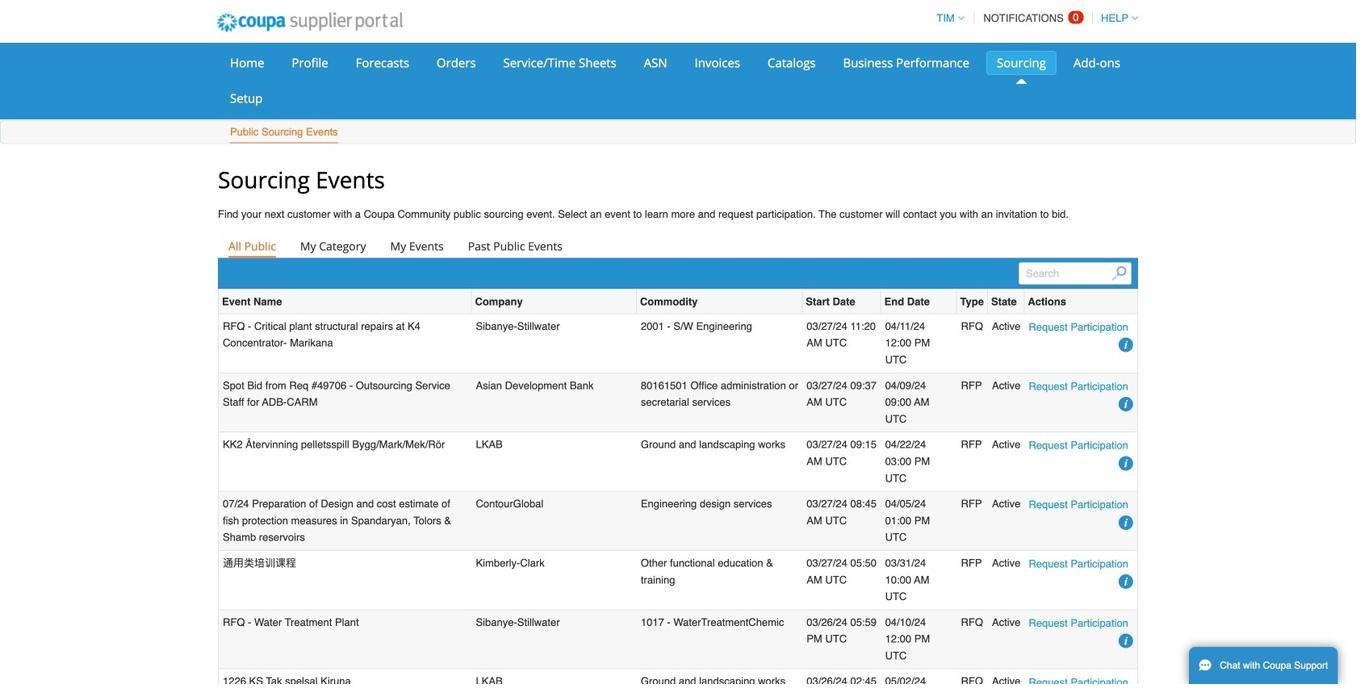 Task type: locate. For each thing, give the bounding box(es) containing it.
navigation
[[930, 2, 1139, 34]]

tab list
[[218, 235, 1139, 258]]



Task type: describe. For each thing, give the bounding box(es) containing it.
coupa supplier portal image
[[206, 2, 414, 43]]

search image
[[1112, 266, 1127, 281]]

Search text field
[[1019, 262, 1132, 285]]



Task type: vqa. For each thing, say whether or not it's contained in the screenshot.
the leftmost Additional Information icon
no



